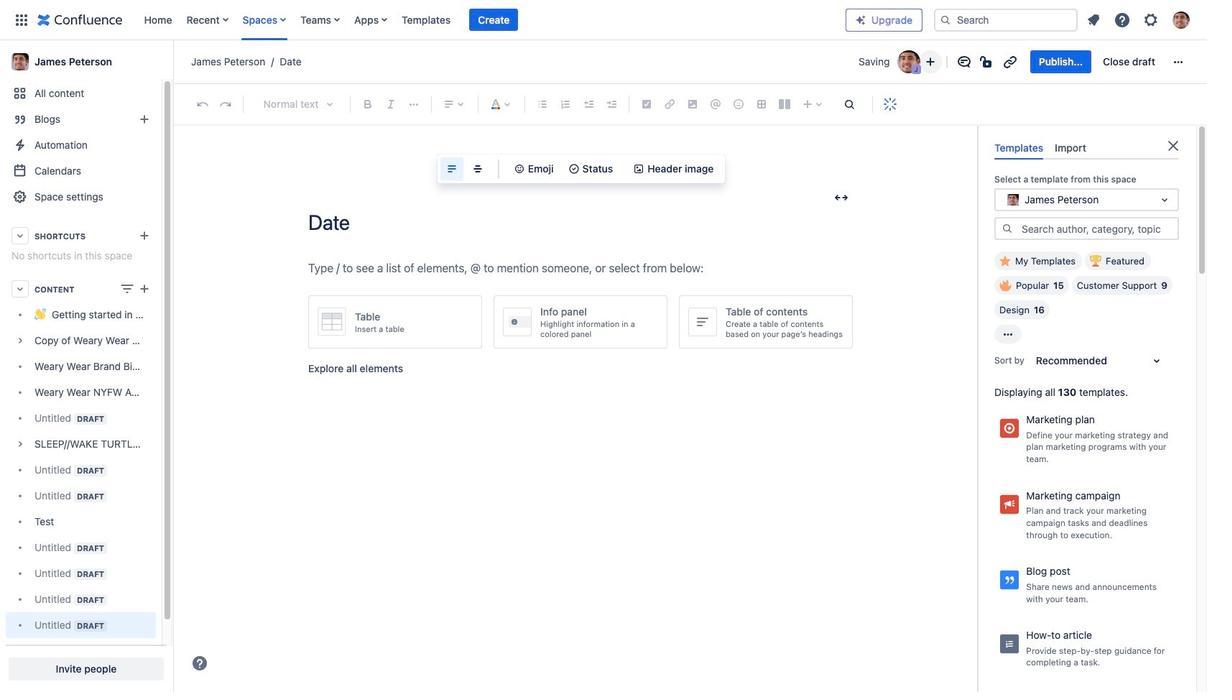 Task type: locate. For each thing, give the bounding box(es) containing it.
list for 'appswitcher icon'
[[137, 0, 846, 40]]

comment icon image
[[956, 53, 973, 70]]

notification icon image
[[1085, 11, 1103, 28]]

undo ⌘z image
[[194, 96, 211, 113]]

search icon image
[[1002, 223, 1014, 234]]

premium image
[[855, 14, 867, 26]]

italic ⌘i image
[[382, 96, 400, 113]]

find and replace image
[[841, 96, 858, 113]]

Search author, category, topic field
[[1018, 219, 1178, 239]]

banner
[[0, 0, 1208, 40]]

tree
[[6, 302, 156, 638]]

None text field
[[1005, 193, 1008, 207]]

list item inside list
[[470, 8, 519, 31]]

confluence image
[[37, 11, 123, 28], [37, 11, 123, 28]]

space element
[[0, 40, 173, 692]]

1 horizontal spatial list
[[1081, 7, 1199, 33]]

list
[[137, 0, 846, 40], [1081, 7, 1199, 33]]

global element
[[9, 0, 846, 40]]

table ⇧⌥t image
[[753, 96, 771, 113]]

more image
[[1170, 53, 1188, 70]]

list formating group
[[531, 93, 623, 116]]

more formatting image
[[405, 96, 423, 113]]

group
[[1031, 50, 1165, 73]]

tree inside space element
[[6, 302, 156, 638]]

numbered list ⌘⇧7 image
[[557, 96, 574, 113]]

list item
[[470, 8, 519, 31]]

list for premium image
[[1081, 7, 1199, 33]]

tab list
[[989, 136, 1185, 160]]

copy link image
[[1002, 53, 1019, 70]]

0 horizontal spatial list
[[137, 0, 846, 40]]

insert a table of contents based on your page image
[[689, 308, 717, 337]]

None search field
[[935, 8, 1078, 31]]

action item [] image
[[638, 96, 656, 113]]

Search field
[[935, 8, 1078, 31]]

Main content area, start typing to enter text. text field
[[308, 259, 855, 279]]

mention @ image
[[707, 96, 725, 113]]

add shortcut image
[[136, 227, 153, 244]]



Task type: describe. For each thing, give the bounding box(es) containing it.
search image
[[940, 14, 952, 26]]

change view image
[[119, 280, 136, 298]]

settings icon image
[[1143, 11, 1160, 28]]

layouts image
[[776, 96, 794, 113]]

indent tab image
[[603, 96, 620, 113]]

center alignment icon image
[[469, 160, 486, 178]]

outdent ⇧tab image
[[580, 96, 597, 113]]

redo ⌘⇧z image
[[217, 96, 234, 113]]

emoji : image
[[730, 96, 748, 113]]

create a blog image
[[136, 111, 153, 128]]

bullet list ⌘⇧8 image
[[534, 96, 551, 113]]

insert an info panel to highlight information in a colored panel image
[[503, 308, 532, 337]]

invite to edit image
[[922, 53, 939, 70]]

emoji image
[[514, 163, 525, 175]]

no restrictions image
[[979, 53, 996, 70]]

close templates and import image
[[1165, 137, 1183, 155]]

add image, video, or file image
[[684, 96, 702, 113]]

open image
[[1157, 191, 1174, 209]]

bold ⌘b image
[[359, 96, 377, 113]]

collapse sidebar image
[[157, 47, 188, 76]]

appswitcher icon image
[[13, 11, 30, 28]]

Give this page a title text field
[[308, 211, 855, 234]]

make page full-width image
[[833, 189, 850, 206]]

left alignment icon image
[[443, 160, 461, 178]]

text formatting group
[[357, 93, 426, 116]]

help icon image
[[1114, 11, 1131, 28]]

help image
[[191, 655, 208, 672]]

link ⌘k image
[[661, 96, 679, 113]]

your profile and preferences image
[[1173, 11, 1190, 28]]

create a page image
[[136, 280, 153, 298]]

insert a table image
[[318, 308, 346, 336]]



Task type: vqa. For each thing, say whether or not it's contained in the screenshot.
Help icon
yes



